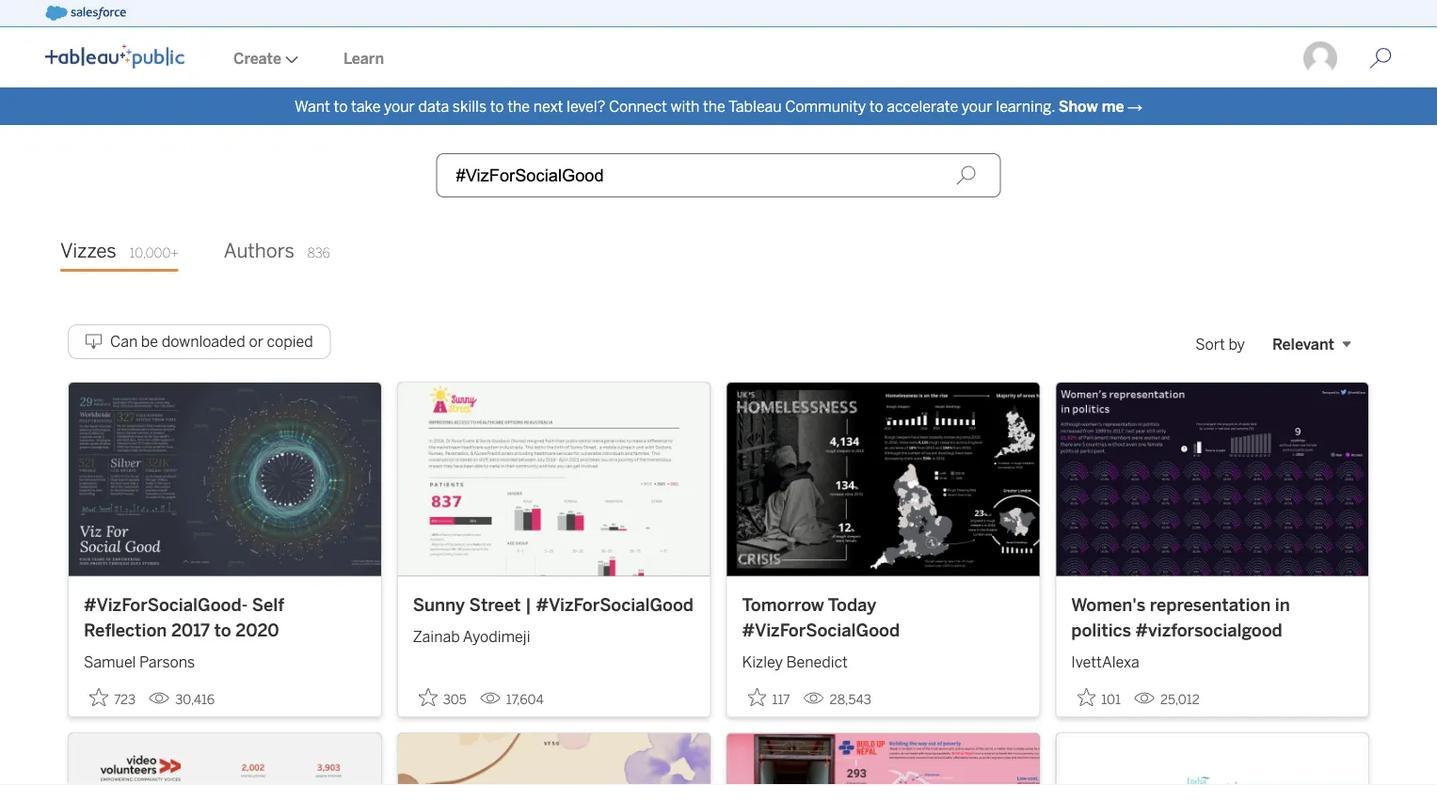 Task type: vqa. For each thing, say whether or not it's contained in the screenshot.
the rightmost PRASANN
no



Task type: locate. For each thing, give the bounding box(es) containing it.
samuel
[[84, 654, 136, 672]]

the left next
[[508, 97, 530, 115]]

0 horizontal spatial your
[[384, 97, 415, 115]]

me
[[1102, 97, 1124, 115]]

can be downloaded or copied button
[[68, 325, 331, 359]]

your right take
[[384, 97, 415, 115]]

go to search image
[[1347, 47, 1415, 70]]

Search input field
[[436, 153, 1001, 198]]

workbook thumbnail image for today
[[727, 383, 1039, 577]]

logo image
[[45, 44, 184, 69]]

1 the from the left
[[508, 97, 530, 115]]

learning.
[[996, 97, 1055, 115]]

the right with
[[703, 97, 726, 115]]

downloaded
[[162, 333, 245, 351]]

2020
[[236, 621, 279, 641]]

skills
[[453, 97, 487, 115]]

|
[[525, 595, 532, 616]]

#vizforsocialgood up zainab ayodimeji link
[[536, 595, 694, 616]]

accelerate
[[887, 97, 958, 115]]

learn link
[[321, 29, 407, 88]]

can
[[110, 333, 138, 351]]

#vizforsocialgood
[[536, 595, 694, 616], [742, 621, 900, 641]]

create
[[233, 49, 281, 67]]

tomorrow
[[742, 595, 824, 616]]

0 vertical spatial #vizforsocialgood
[[536, 595, 694, 616]]

sort by
[[1196, 335, 1245, 353]]

2 your from the left
[[962, 97, 993, 115]]

kizley benedict
[[742, 654, 848, 672]]

30,416 views element
[[141, 685, 222, 715]]

3 workbook thumbnail image from the left
[[727, 383, 1039, 577]]

Add Favorite button
[[742, 683, 796, 713]]

can be downloaded or copied
[[110, 333, 313, 351]]

street
[[469, 595, 521, 616]]

#vizforsocialgood-  self reflection 2017 to 2020 link
[[84, 593, 366, 644]]

want to take your data skills to the next level? connect with the tableau community to accelerate your learning. show me →
[[295, 97, 1143, 115]]

kizley benedict link
[[742, 644, 1024, 674]]

show me link
[[1059, 97, 1124, 115]]

in
[[1275, 595, 1290, 616]]

your
[[384, 97, 415, 115], [962, 97, 993, 115]]

28,543 views element
[[796, 685, 879, 715]]

to up 'samuel parsons' link
[[214, 621, 231, 641]]

to
[[334, 97, 348, 115], [490, 97, 504, 115], [869, 97, 883, 115], [214, 621, 231, 641]]

reflection
[[84, 621, 167, 641]]

0 horizontal spatial #vizforsocialgood
[[536, 595, 694, 616]]

community
[[785, 97, 866, 115]]

workbook thumbnail image
[[69, 383, 381, 577], [398, 383, 710, 577], [727, 383, 1039, 577], [1056, 383, 1369, 577]]

2 the from the left
[[703, 97, 726, 115]]

workbook thumbnail image for representation
[[1056, 383, 1369, 577]]

vizzes
[[60, 240, 116, 263]]

kizley
[[742, 654, 783, 672]]

authors
[[224, 240, 295, 263]]

sunny street | #vizforsocialgood
[[413, 595, 694, 616]]

create button
[[211, 29, 321, 88]]

level?
[[567, 97, 605, 115]]

your left learning.
[[962, 97, 993, 115]]

next
[[533, 97, 563, 115]]

tableau
[[729, 97, 782, 115]]

0 horizontal spatial the
[[508, 97, 530, 115]]

politics
[[1071, 621, 1131, 641]]

search image
[[956, 165, 977, 186]]

data
[[418, 97, 449, 115]]

salesforce logo image
[[45, 6, 126, 21]]

today
[[828, 595, 877, 616]]

the
[[508, 97, 530, 115], [703, 97, 726, 115]]

1 horizontal spatial the
[[703, 97, 726, 115]]

2017
[[171, 621, 210, 641]]

836
[[307, 246, 330, 261]]

4 workbook thumbnail image from the left
[[1056, 383, 1369, 577]]

1 workbook thumbnail image from the left
[[69, 383, 381, 577]]

zainab ayodimeji link
[[413, 618, 695, 648]]

tara.schultz image
[[1302, 40, 1339, 77]]

1 vertical spatial #vizforsocialgood
[[742, 621, 900, 641]]

1 horizontal spatial your
[[962, 97, 993, 115]]

1 your from the left
[[384, 97, 415, 115]]

2 workbook thumbnail image from the left
[[398, 383, 710, 577]]

#vizforsocialgood up the benedict
[[742, 621, 900, 641]]

17,604 views element
[[472, 685, 551, 715]]



Task type: describe. For each thing, give the bounding box(es) containing it.
#vizforsocialgood-  self reflection 2017 to 2020
[[84, 595, 284, 641]]

117
[[772, 692, 790, 708]]

show
[[1059, 97, 1098, 115]]

learn
[[344, 49, 384, 67]]

→
[[1128, 97, 1143, 115]]

ayodimeji
[[463, 628, 530, 646]]

Add Favorite button
[[413, 683, 472, 713]]

Add Favorite button
[[1071, 683, 1127, 713]]

benedict
[[786, 654, 848, 672]]

10,000+
[[129, 246, 179, 261]]

ivettalexa
[[1071, 654, 1140, 672]]

sunny
[[413, 595, 465, 616]]

want
[[295, 97, 330, 115]]

25,012
[[1160, 692, 1200, 708]]

to right "skills"
[[490, 97, 504, 115]]

#vizforsocialgood-
[[84, 595, 248, 616]]

samuel parsons
[[84, 654, 195, 672]]

by
[[1229, 335, 1245, 353]]

101
[[1102, 692, 1121, 708]]

sunny street | #vizforsocialgood link
[[413, 593, 695, 618]]

1 horizontal spatial #vizforsocialgood
[[742, 621, 900, 641]]

sort
[[1196, 335, 1225, 353]]

Add Favorite button
[[84, 683, 141, 713]]

to inside #vizforsocialgood-  self reflection 2017 to 2020
[[214, 621, 231, 641]]

copied
[[267, 333, 313, 351]]

be
[[141, 333, 158, 351]]

zainab ayodimeji
[[413, 628, 530, 646]]

30,416
[[175, 692, 215, 708]]

self
[[252, 595, 284, 616]]

#vizforsocialgood
[[1136, 621, 1283, 641]]

to left take
[[334, 97, 348, 115]]

with
[[671, 97, 700, 115]]

women's representation in politics #vizforsocialgood link
[[1071, 593, 1354, 644]]

ivettalexa link
[[1071, 644, 1354, 674]]

representation
[[1150, 595, 1271, 616]]

women's representation in politics #vizforsocialgood
[[1071, 595, 1290, 641]]

tomorrow today #vizforsocialgood
[[742, 595, 900, 641]]

723
[[114, 692, 136, 708]]

connect
[[609, 97, 667, 115]]

25,012 views element
[[1127, 685, 1207, 715]]

women's
[[1071, 595, 1146, 616]]

17,604
[[506, 692, 544, 708]]

or
[[249, 333, 264, 351]]

relevant
[[1273, 335, 1335, 353]]

zainab
[[413, 628, 460, 646]]

parsons
[[139, 654, 195, 672]]

take
[[351, 97, 381, 115]]

tomorrow today #vizforsocialgood link
[[742, 593, 1024, 644]]

relevant button
[[1255, 325, 1370, 364]]

samuel parsons link
[[84, 644, 366, 674]]

to left accelerate on the top right of page
[[869, 97, 883, 115]]

workbook thumbnail image for self
[[69, 383, 381, 577]]

workbook thumbnail image for street
[[398, 383, 710, 577]]

305
[[443, 692, 467, 708]]

28,543
[[830, 692, 871, 708]]



